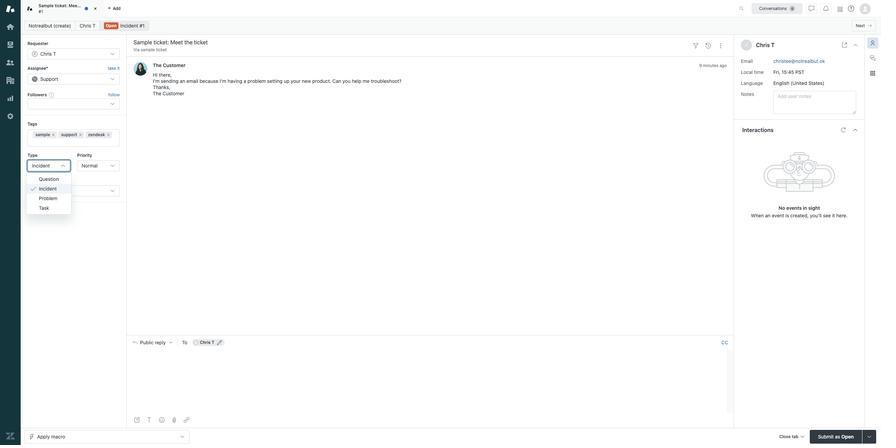 Task type: locate. For each thing, give the bounding box(es) containing it.
normal
[[82, 163, 98, 169]]

-
[[32, 188, 34, 194]]

0 vertical spatial open
[[106, 23, 117, 28]]

chris right christee@notrealbut.ok image
[[200, 340, 211, 345]]

1 remove image from the left
[[51, 133, 56, 137]]

1 vertical spatial it
[[832, 213, 835, 218]]

chris up 'time'
[[756, 42, 770, 48]]

sight
[[809, 205, 820, 211]]

9
[[699, 63, 702, 68]]

it right see
[[832, 213, 835, 218]]

event
[[772, 213, 784, 218]]

english
[[774, 80, 790, 86]]

0 horizontal spatial ticket
[[88, 3, 99, 8]]

0 vertical spatial #1
[[39, 9, 43, 14]]

1 horizontal spatial remove image
[[106, 133, 111, 137]]

edit user image
[[217, 340, 222, 345]]

chris inside requester element
[[40, 51, 52, 57]]

close image
[[92, 5, 99, 12]]

draft mode image
[[134, 418, 140, 423]]

help
[[352, 78, 361, 84]]

remove image right zendesk
[[106, 133, 111, 137]]

user image
[[745, 43, 749, 47], [745, 43, 748, 47]]

i'm left having
[[220, 78, 226, 84]]

0 horizontal spatial an
[[180, 78, 185, 84]]

followers
[[28, 92, 47, 97]]

followers element
[[28, 99, 120, 110]]

because
[[200, 78, 218, 84]]

#1 inside sample ticket: meet the ticket #1
[[39, 9, 43, 14]]

pst
[[796, 69, 805, 75]]

1 vertical spatial #1
[[140, 23, 145, 29]]

your
[[291, 78, 301, 84]]

incident down linked problem
[[39, 186, 57, 192]]

t up fri,
[[771, 42, 775, 48]]

1 horizontal spatial it
[[832, 213, 835, 218]]

christee@notrealbut.ok
[[774, 58, 825, 64]]

zendesk image
[[6, 432, 15, 441]]

ticket actions image
[[718, 43, 724, 48]]

organizations image
[[6, 76, 15, 85]]

i'm
[[153, 78, 160, 84], [220, 78, 226, 84]]

setting
[[267, 78, 283, 84]]

1 vertical spatial an
[[765, 213, 771, 218]]

remove image
[[78, 133, 83, 137]]

the inside "hi there, i'm sending an email because i'm having a problem setting up your new product. can you help me troubleshoot? thanks, the customer"
[[153, 91, 161, 97]]

incident
[[120, 23, 138, 29], [32, 163, 50, 169], [39, 186, 57, 192]]

1 vertical spatial customer
[[163, 91, 184, 97]]

the customer
[[153, 62, 186, 68]]

public reply
[[140, 340, 166, 346]]

reporting image
[[6, 94, 15, 103]]

open right 'as'
[[842, 434, 854, 440]]

here.
[[837, 213, 848, 218]]

question option
[[27, 174, 71, 184]]

email
[[187, 78, 198, 84]]

sample ticket: meet the ticket #1
[[39, 3, 99, 14]]

conversations
[[759, 6, 787, 11]]

chris
[[80, 23, 91, 29], [756, 42, 770, 48], [40, 51, 52, 57], [200, 340, 211, 345]]

no
[[779, 205, 785, 211]]

Subject field
[[132, 38, 689, 46]]

customers image
[[6, 58, 15, 67]]

apply
[[37, 434, 50, 440]]

1 horizontal spatial i'm
[[220, 78, 226, 84]]

open down add popup button
[[106, 23, 117, 28]]

sample right via
[[141, 47, 155, 52]]

view more details image
[[842, 42, 848, 48]]

1 i'm from the left
[[153, 78, 160, 84]]

the down thanks,
[[153, 91, 161, 97]]

remove image left support
[[51, 133, 56, 137]]

0 horizontal spatial remove image
[[51, 133, 56, 137]]

0 vertical spatial the
[[153, 62, 162, 68]]

0 horizontal spatial open
[[106, 23, 117, 28]]

1 horizontal spatial ticket
[[156, 47, 167, 52]]

chris t
[[80, 23, 96, 29], [756, 42, 775, 48], [40, 51, 56, 57], [200, 340, 214, 345]]

1 horizontal spatial #1
[[140, 23, 145, 29]]

no events in sight when an event is created, you'll see it here.
[[751, 205, 848, 218]]

linked problem
[[28, 178, 59, 183]]

main element
[[0, 0, 21, 445]]

remove image
[[51, 133, 56, 137], [106, 133, 111, 137]]

created,
[[791, 213, 809, 218]]

1 vertical spatial sample
[[35, 132, 50, 137]]

i'm down hi
[[153, 78, 160, 84]]

0 vertical spatial ticket
[[88, 3, 99, 8]]

0 horizontal spatial problem
[[42, 178, 59, 183]]

button displays agent's chat status as invisible. image
[[809, 6, 814, 11]]

sample down tags at the top
[[35, 132, 50, 137]]

incident inside incident option
[[39, 186, 57, 192]]

close image
[[853, 42, 859, 48]]

macro
[[51, 434, 65, 440]]

1 horizontal spatial an
[[765, 213, 771, 218]]

0 vertical spatial problem
[[248, 78, 266, 84]]

ticket inside sample ticket: meet the ticket #1
[[88, 3, 99, 8]]

1 horizontal spatial open
[[842, 434, 854, 440]]

public
[[140, 340, 154, 346]]

apps image
[[870, 71, 876, 76]]

hide composer image
[[428, 333, 433, 338]]

ticket up the customer link
[[156, 47, 167, 52]]

notrealbut (create) button
[[24, 21, 75, 31]]

1 horizontal spatial problem
[[248, 78, 266, 84]]

t
[[93, 23, 96, 29], [771, 42, 775, 48], [53, 51, 56, 57], [212, 340, 214, 345]]

new
[[302, 78, 311, 84]]

customer context image
[[870, 40, 876, 46]]

0 vertical spatial incident
[[120, 23, 138, 29]]

task
[[39, 205, 49, 211]]

info on adding followers image
[[49, 92, 54, 98]]

chris t down the requester
[[40, 51, 56, 57]]

chris t down close image
[[80, 23, 96, 29]]

Add user notes text field
[[774, 91, 856, 114]]

2 the from the top
[[153, 91, 161, 97]]

question
[[39, 176, 59, 182]]

#1
[[39, 9, 43, 14], [140, 23, 145, 29]]

hi there, i'm sending an email because i'm having a problem setting up your new product. can you help me troubleshoot? thanks, the customer
[[153, 72, 402, 97]]

tabs tab list
[[21, 0, 732, 17]]

an left email
[[180, 78, 185, 84]]

#1 up via
[[140, 23, 145, 29]]

0 horizontal spatial i'm
[[153, 78, 160, 84]]

0 vertical spatial an
[[180, 78, 185, 84]]

0 horizontal spatial #1
[[39, 9, 43, 14]]

an left "event"
[[765, 213, 771, 218]]

remove image for sample
[[51, 133, 56, 137]]

1 vertical spatial incident
[[32, 163, 50, 169]]

incident inside secondary element
[[120, 23, 138, 29]]

problem
[[248, 78, 266, 84], [42, 178, 59, 183]]

open
[[106, 23, 117, 28], [842, 434, 854, 440]]

9 minutes ago
[[699, 63, 727, 68]]

get help image
[[848, 6, 854, 12]]

there,
[[159, 72, 172, 78]]

1 vertical spatial problem
[[42, 178, 59, 183]]

fri,
[[774, 69, 781, 75]]

incident for incident option
[[39, 186, 57, 192]]

chris down the
[[80, 23, 91, 29]]

0 vertical spatial it
[[117, 66, 120, 71]]

problem right a
[[248, 78, 266, 84]]

next
[[856, 23, 865, 28]]

0 vertical spatial sample
[[141, 47, 155, 52]]

1 vertical spatial the
[[153, 91, 161, 97]]

requester element
[[28, 49, 120, 60]]

tags
[[28, 122, 37, 127]]

events image
[[706, 43, 711, 48]]

2 i'm from the left
[[220, 78, 226, 84]]

chris down the requester
[[40, 51, 52, 57]]

customer
[[163, 62, 186, 68], [163, 91, 184, 97]]

#1 down sample
[[39, 9, 43, 14]]

tab
[[21, 0, 103, 17]]

submit
[[818, 434, 834, 440]]

take it
[[108, 66, 120, 71]]

1 horizontal spatial sample
[[141, 47, 155, 52]]

it right take
[[117, 66, 120, 71]]

tab containing sample ticket: meet the ticket
[[21, 0, 103, 17]]

admin image
[[6, 112, 15, 121]]

2 vertical spatial incident
[[39, 186, 57, 192]]

ago
[[720, 63, 727, 68]]

ticket:
[[55, 3, 68, 8]]

the
[[153, 62, 162, 68], [153, 91, 161, 97]]

priority
[[77, 153, 92, 158]]

format text image
[[147, 418, 152, 423]]

t inside 'link'
[[93, 23, 96, 29]]

incident down add
[[120, 23, 138, 29]]

incident down type
[[32, 163, 50, 169]]

product.
[[312, 78, 331, 84]]

ticket right the
[[88, 3, 99, 8]]

problem up incident option
[[42, 178, 59, 183]]

the up hi
[[153, 62, 162, 68]]

2 remove image from the left
[[106, 133, 111, 137]]

cc
[[722, 340, 728, 346]]

customer down the sending
[[163, 91, 184, 97]]

incident button
[[28, 160, 70, 171]]

zendesk products image
[[838, 7, 843, 12]]

notrealbut
[[29, 23, 52, 29]]

t down close image
[[93, 23, 96, 29]]

open inside secondary element
[[106, 23, 117, 28]]

customer up there,
[[163, 62, 186, 68]]

0 horizontal spatial it
[[117, 66, 120, 71]]

it inside button
[[117, 66, 120, 71]]

take it button
[[108, 65, 120, 72]]



Task type: describe. For each thing, give the bounding box(es) containing it.
zendesk
[[88, 132, 105, 137]]

chris t inside 'link'
[[80, 23, 96, 29]]

conversations button
[[752, 3, 803, 14]]

via sample ticket
[[134, 47, 167, 52]]

fri, 15:45 pst
[[774, 69, 805, 75]]

having
[[228, 78, 242, 84]]

15:45
[[782, 69, 794, 75]]

in
[[803, 205, 807, 211]]

troubleshoot?
[[371, 78, 402, 84]]

via
[[134, 47, 140, 52]]

secondary element
[[21, 19, 881, 33]]

incident #1
[[120, 23, 145, 29]]

a
[[244, 78, 246, 84]]

time
[[754, 69, 764, 75]]

(create)
[[53, 23, 71, 29]]

see
[[823, 213, 831, 218]]

insert emojis image
[[159, 418, 165, 423]]

email
[[741, 58, 753, 64]]

when
[[751, 213, 764, 218]]

to
[[182, 340, 187, 346]]

normal button
[[77, 160, 120, 171]]

the customer link
[[153, 62, 186, 68]]

add
[[113, 6, 121, 11]]

add button
[[103, 0, 125, 17]]

incident inside incident popup button
[[32, 163, 50, 169]]

next button
[[852, 20, 876, 31]]

an inside "hi there, i'm sending an email because i'm having a problem setting up your new product. can you help me troubleshoot? thanks, the customer"
[[180, 78, 185, 84]]

close tab
[[780, 434, 799, 439]]

me
[[363, 78, 370, 84]]

chris t link
[[75, 21, 100, 31]]

type list box
[[26, 173, 72, 215]]

sending
[[161, 78, 179, 84]]

reply
[[155, 340, 166, 346]]

notes
[[741, 91, 754, 97]]

it inside no events in sight when an event is created, you'll see it here.
[[832, 213, 835, 218]]

task option
[[27, 203, 71, 213]]

interactions
[[743, 127, 774, 133]]

get started image
[[6, 22, 15, 31]]

hi
[[153, 72, 158, 78]]

english (united states)
[[774, 80, 825, 86]]

christee@notrealbut.ok image
[[193, 340, 199, 346]]

displays possible ticket submission types image
[[867, 434, 872, 440]]

avatar image
[[134, 62, 147, 76]]

9 minutes ago text field
[[699, 63, 727, 68]]

support
[[61, 132, 77, 137]]

views image
[[6, 40, 15, 49]]

chris t inside requester element
[[40, 51, 56, 57]]

public reply button
[[127, 336, 178, 350]]

problem
[[39, 195, 57, 201]]

local
[[741, 69, 753, 75]]

you'll
[[810, 213, 822, 218]]

#1 inside secondary element
[[140, 23, 145, 29]]

0 vertical spatial customer
[[163, 62, 186, 68]]

minutes
[[703, 63, 719, 68]]

customer inside "hi there, i'm sending an email because i'm having a problem setting up your new product. can you help me troubleshoot? thanks, the customer"
[[163, 91, 184, 97]]

sample
[[39, 3, 54, 8]]

follow
[[108, 92, 120, 97]]

assignee* element
[[28, 74, 120, 85]]

t up support
[[53, 51, 56, 57]]

chris t up 'time'
[[756, 42, 775, 48]]

requester
[[28, 41, 48, 46]]

local time
[[741, 69, 764, 75]]

1 the from the top
[[153, 62, 162, 68]]

add link (cmd k) image
[[184, 418, 189, 423]]

incident option
[[27, 184, 71, 194]]

linked
[[28, 178, 41, 183]]

problem inside "hi there, i'm sending an email because i'm having a problem setting up your new product. can you help me troubleshoot? thanks, the customer"
[[248, 78, 266, 84]]

the
[[80, 3, 87, 8]]

remove image for zendesk
[[106, 133, 111, 137]]

close
[[780, 434, 791, 439]]

1 vertical spatial open
[[842, 434, 854, 440]]

follow button
[[108, 92, 120, 98]]

close tab button
[[776, 430, 807, 445]]

states)
[[809, 80, 825, 86]]

filter image
[[693, 43, 699, 48]]

type
[[28, 153, 37, 158]]

submit as open
[[818, 434, 854, 440]]

an inside no events in sight when an event is created, you'll see it here.
[[765, 213, 771, 218]]

can
[[333, 78, 341, 84]]

1 vertical spatial ticket
[[156, 47, 167, 52]]

take
[[108, 66, 116, 71]]

meet
[[69, 3, 79, 8]]

problem option
[[27, 194, 71, 203]]

zendesk support image
[[6, 4, 15, 13]]

tab
[[792, 434, 799, 439]]

t left 'edit user' icon
[[212, 340, 214, 345]]

you
[[343, 78, 351, 84]]

incident for #1
[[120, 23, 138, 29]]

linked problem element
[[28, 186, 120, 197]]

apply macro
[[37, 434, 65, 440]]

events
[[787, 205, 802, 211]]

support
[[40, 76, 58, 82]]

chris t right christee@notrealbut.ok image
[[200, 340, 214, 345]]

add attachment image
[[171, 418, 177, 423]]

0 horizontal spatial sample
[[35, 132, 50, 137]]

is
[[786, 213, 789, 218]]

(united
[[791, 80, 807, 86]]

up
[[284, 78, 290, 84]]

cc button
[[722, 340, 728, 346]]

notifications image
[[823, 6, 829, 11]]

as
[[835, 434, 840, 440]]

language
[[741, 80, 763, 86]]

chris inside 'link'
[[80, 23, 91, 29]]

assignee*
[[28, 66, 48, 71]]

notrealbut (create)
[[29, 23, 71, 29]]



Task type: vqa. For each thing, say whether or not it's contained in the screenshot.
Chris T
yes



